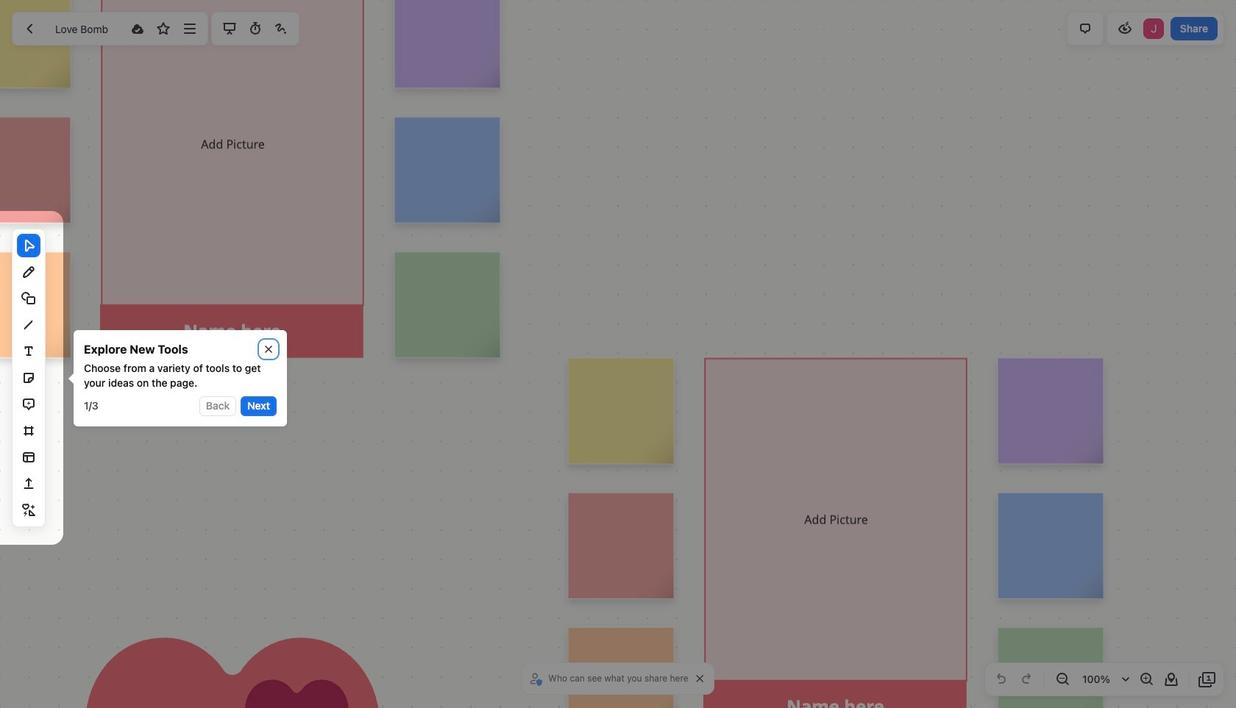 Task type: vqa. For each thing, say whether or not it's contained in the screenshot.
All templates button
no



Task type: locate. For each thing, give the bounding box(es) containing it.
zoom out image
[[1054, 671, 1071, 689]]

tooltip
[[63, 330, 287, 426]]

zoom in image
[[1137, 671, 1155, 689]]

pages image
[[1199, 671, 1216, 689]]

timer image
[[246, 20, 264, 38]]

list item
[[1142, 17, 1165, 40]]

more options image
[[181, 20, 198, 38]]

laser image
[[272, 20, 290, 38]]

close image
[[697, 675, 704, 683]]

presentation image
[[220, 20, 238, 38]]

star this whiteboard image
[[155, 20, 172, 38]]

list
[[1142, 17, 1165, 40]]

choose from a variety of tools to get your ideas on the page. element
[[84, 361, 277, 391]]



Task type: describe. For each thing, give the bounding box(es) containing it.
explore new tools element
[[84, 341, 188, 358]]

dashboard image
[[21, 20, 39, 38]]

comment panel image
[[1076, 20, 1094, 38]]

Document name text field
[[44, 17, 124, 40]]

close image
[[265, 346, 272, 353]]



